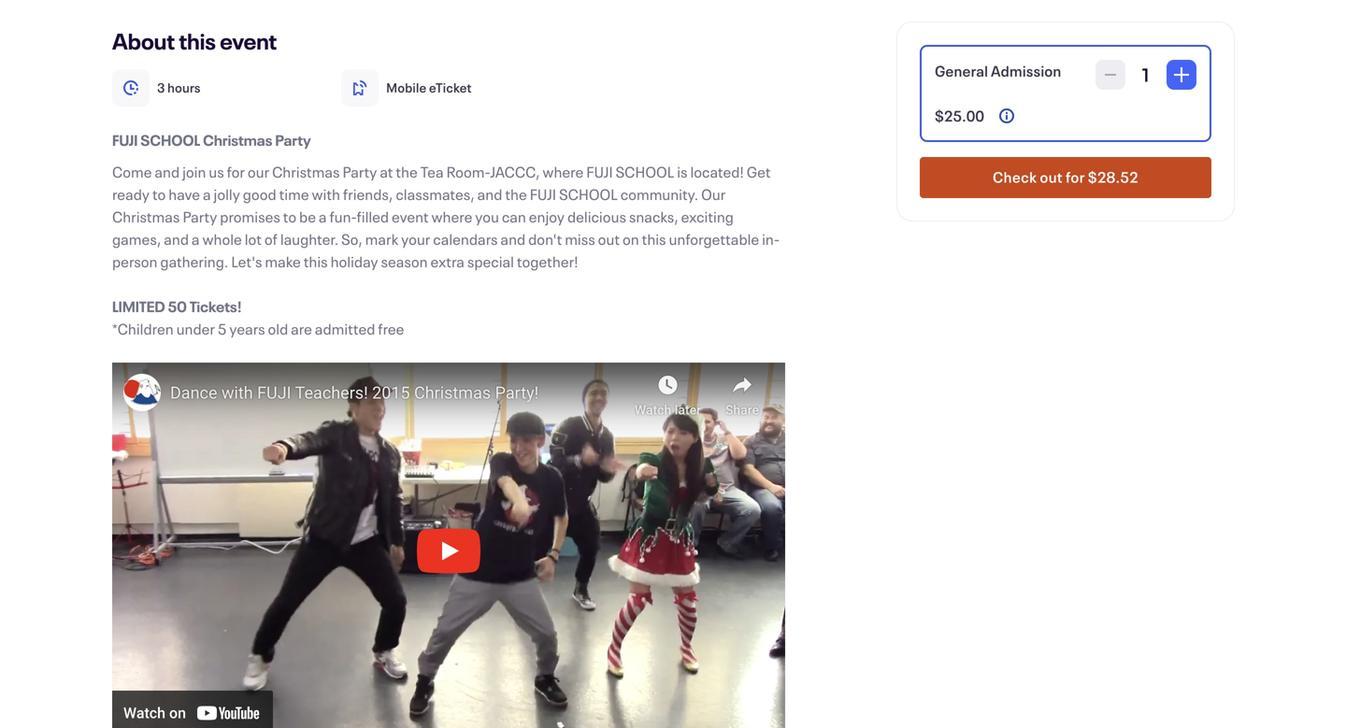 Task type: locate. For each thing, give the bounding box(es) containing it.
tickets!
[[190, 297, 242, 317]]

1 horizontal spatial a
[[203, 184, 211, 204]]

mobile eticket
[[386, 79, 472, 96]]

admitted
[[315, 319, 375, 339]]

2 vertical spatial party
[[183, 207, 217, 227]]

a
[[203, 184, 211, 204], [319, 207, 327, 227], [192, 229, 200, 249]]

classmates,
[[396, 184, 475, 204]]

where up calendars
[[432, 207, 473, 227]]

1 vertical spatial party
[[343, 162, 377, 182]]

with
[[312, 184, 340, 204]]

school up delicious
[[559, 184, 618, 204]]

party up friends, in the top left of the page
[[343, 162, 377, 182]]

enjoy
[[529, 207, 565, 227]]

and
[[155, 162, 180, 182], [478, 184, 503, 204], [164, 229, 189, 249], [501, 229, 526, 249]]

filled
[[357, 207, 389, 227]]

1 horizontal spatial event
[[392, 207, 429, 227]]

don't
[[529, 229, 562, 249]]

this up hours
[[179, 26, 216, 56]]

fuji up delicious
[[587, 162, 613, 182]]

event
[[220, 26, 277, 56], [392, 207, 429, 227]]

calendars
[[433, 229, 498, 249]]

holiday
[[331, 252, 378, 272]]

2 vertical spatial this
[[304, 252, 328, 272]]

christmas up for
[[203, 130, 273, 150]]

friends,
[[343, 184, 393, 204]]

1 vertical spatial to
[[283, 207, 297, 227]]

party
[[275, 130, 311, 150], [343, 162, 377, 182], [183, 207, 217, 227]]

tea
[[421, 162, 444, 182]]

2 vertical spatial school
[[559, 184, 618, 204]]

the right at
[[396, 162, 418, 182]]

where
[[543, 162, 584, 182], [432, 207, 473, 227]]

out
[[598, 229, 620, 249]]

0 horizontal spatial to
[[152, 184, 166, 204]]

fuji
[[112, 130, 138, 150], [587, 162, 613, 182], [530, 184, 557, 204]]

room-
[[447, 162, 490, 182]]

limited
[[112, 297, 165, 317]]

party down have
[[183, 207, 217, 227]]

where up enjoy
[[543, 162, 584, 182]]

to left have
[[152, 184, 166, 204]]

0 vertical spatial school
[[141, 130, 200, 150]]

together!
[[517, 252, 579, 272]]

get
[[747, 162, 771, 182]]

0 horizontal spatial event
[[220, 26, 277, 56]]

2 horizontal spatial a
[[319, 207, 327, 227]]

are
[[291, 319, 312, 339]]

1 horizontal spatial the
[[505, 184, 527, 204]]

0 vertical spatial party
[[275, 130, 311, 150]]

1 vertical spatial where
[[432, 207, 473, 227]]

christmas
[[203, 130, 273, 150], [272, 162, 340, 182], [112, 207, 180, 227]]

1 vertical spatial christmas
[[272, 162, 340, 182]]

mobile
[[386, 79, 427, 96]]

good
[[243, 184, 277, 204]]

and up gathering.
[[164, 229, 189, 249]]

1 horizontal spatial to
[[283, 207, 297, 227]]

0 vertical spatial to
[[152, 184, 166, 204]]

mark
[[365, 229, 399, 249]]

school up join in the top left of the page
[[141, 130, 200, 150]]

to
[[152, 184, 166, 204], [283, 207, 297, 227]]

join
[[182, 162, 206, 182]]

1 vertical spatial event
[[392, 207, 429, 227]]

a up gathering.
[[192, 229, 200, 249]]

0 vertical spatial fuji
[[112, 130, 138, 150]]

community.
[[621, 184, 699, 204]]

fuji up enjoy
[[530, 184, 557, 204]]

ready
[[112, 184, 150, 204]]

1 horizontal spatial fuji
[[530, 184, 557, 204]]

1 horizontal spatial this
[[304, 252, 328, 272]]

1 vertical spatial this
[[642, 229, 667, 249]]

2 vertical spatial christmas
[[112, 207, 180, 227]]

in-
[[762, 229, 780, 249]]

0 horizontal spatial the
[[396, 162, 418, 182]]

christmas up time
[[272, 162, 340, 182]]

have
[[169, 184, 200, 204]]

season
[[381, 252, 428, 272]]

0 horizontal spatial party
[[183, 207, 217, 227]]

0 horizontal spatial this
[[179, 26, 216, 56]]

a left jolly at left
[[203, 184, 211, 204]]

fuji school christmas party
[[112, 130, 311, 150]]

3 hours
[[157, 79, 201, 96]]

a right be on the left of page
[[319, 207, 327, 227]]

0 vertical spatial this
[[179, 26, 216, 56]]

about
[[112, 26, 175, 56]]

jaccc,
[[490, 162, 540, 182]]

2 horizontal spatial party
[[343, 162, 377, 182]]

the down 'jaccc,'
[[505, 184, 527, 204]]

school up community.
[[616, 162, 675, 182]]

fuji up come
[[112, 130, 138, 150]]

person
[[112, 252, 158, 272]]

0 horizontal spatial a
[[192, 229, 200, 249]]

lot
[[245, 229, 262, 249]]

party up time
[[275, 130, 311, 150]]

christmas up games,
[[112, 207, 180, 227]]

0 vertical spatial a
[[203, 184, 211, 204]]

is
[[677, 162, 688, 182]]

this
[[179, 26, 216, 56], [642, 229, 667, 249], [304, 252, 328, 272]]

0 vertical spatial event
[[220, 26, 277, 56]]

2 horizontal spatial fuji
[[587, 162, 613, 182]]

of
[[265, 229, 278, 249]]

to left be on the left of page
[[283, 207, 297, 227]]

hours
[[167, 79, 201, 96]]

the
[[396, 162, 418, 182], [505, 184, 527, 204]]

2 vertical spatial fuji
[[530, 184, 557, 204]]

1 horizontal spatial party
[[275, 130, 311, 150]]

0 horizontal spatial where
[[432, 207, 473, 227]]

1 vertical spatial a
[[319, 207, 327, 227]]

on
[[623, 229, 640, 249]]

fun-
[[330, 207, 357, 227]]

school
[[141, 130, 200, 150], [616, 162, 675, 182], [559, 184, 618, 204]]

and left join in the top left of the page
[[155, 162, 180, 182]]

1 vertical spatial the
[[505, 184, 527, 204]]

0 vertical spatial where
[[543, 162, 584, 182]]

games,
[[112, 229, 161, 249]]

50
[[168, 297, 187, 317]]

this down laughter. at top
[[304, 252, 328, 272]]

*children
[[112, 319, 174, 339]]

this down the "snacks,"
[[642, 229, 667, 249]]



Task type: vqa. For each thing, say whether or not it's contained in the screenshot.
here.
no



Task type: describe. For each thing, give the bounding box(es) containing it.
come and join us for our christmas party at the tea room-jaccc, where fuji school is located! get ready to have a jolly good time with friends, classmates, and the fuji school community. our christmas party promises to be a fun-filled event where you can enjoy delicious snacks, exciting games, and a whole lot of laughter. so, mark your calendars and don't miss out on this unforgettable in- person gathering. let's make this holiday season extra special together!
[[112, 162, 780, 272]]

eticket
[[429, 79, 472, 96]]

2 vertical spatial a
[[192, 229, 200, 249]]

you
[[475, 207, 499, 227]]

1 horizontal spatial where
[[543, 162, 584, 182]]

limited 50 tickets! *children under 5 years old are admitted free
[[112, 297, 405, 339]]

time
[[279, 184, 309, 204]]

promises
[[220, 207, 280, 227]]

and up you
[[478, 184, 503, 204]]

and down can
[[501, 229, 526, 249]]

let's
[[231, 252, 262, 272]]

gathering.
[[160, 252, 229, 272]]

your
[[401, 229, 431, 249]]

extra
[[431, 252, 465, 272]]

3
[[157, 79, 165, 96]]

us
[[209, 162, 224, 182]]

at
[[380, 162, 393, 182]]

snacks,
[[629, 207, 679, 227]]

exciting
[[682, 207, 734, 227]]

0 vertical spatial the
[[396, 162, 418, 182]]

event inside come and join us for our christmas party at the tea room-jaccc, where fuji school is located! get ready to have a jolly good time with friends, classmates, and the fuji school community. our christmas party promises to be a fun-filled event where you can enjoy delicious snacks, exciting games, and a whole lot of laughter. so, mark your calendars and don't miss out on this unforgettable in- person gathering. let's make this holiday season extra special together!
[[392, 207, 429, 227]]

1 vertical spatial fuji
[[587, 162, 613, 182]]

located!
[[691, 162, 744, 182]]

delicious
[[568, 207, 627, 227]]

make
[[265, 252, 301, 272]]

for
[[227, 162, 245, 182]]

can
[[502, 207, 527, 227]]

so,
[[342, 229, 363, 249]]

be
[[299, 207, 316, 227]]

1 vertical spatial school
[[616, 162, 675, 182]]

come
[[112, 162, 152, 182]]

years
[[230, 319, 265, 339]]

5
[[218, 319, 227, 339]]

about this event
[[112, 26, 277, 56]]

free
[[378, 319, 405, 339]]

our
[[248, 162, 270, 182]]

2 horizontal spatial this
[[642, 229, 667, 249]]

0 horizontal spatial fuji
[[112, 130, 138, 150]]

whole
[[202, 229, 242, 249]]

old
[[268, 319, 288, 339]]

0 vertical spatial christmas
[[203, 130, 273, 150]]

our
[[702, 184, 726, 204]]

unforgettable
[[669, 229, 760, 249]]

special
[[468, 252, 514, 272]]

under
[[176, 319, 215, 339]]

laughter.
[[280, 229, 339, 249]]

jolly
[[214, 184, 240, 204]]

miss
[[565, 229, 596, 249]]



